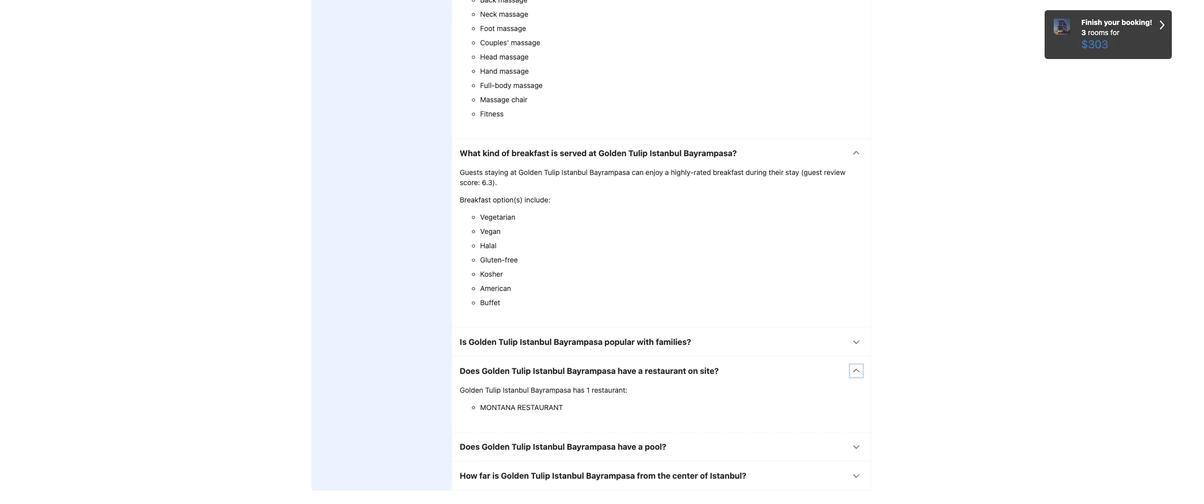 Task type: describe. For each thing, give the bounding box(es) containing it.
neck
[[480, 10, 497, 18]]

tulip inside dropdown button
[[629, 149, 648, 158]]

of inside what kind of breakfast is served at golden tulip istanbul bayrampasa? dropdown button
[[502, 149, 510, 158]]

(guest
[[801, 168, 822, 177]]

tulip inside "dropdown button"
[[512, 366, 531, 376]]

a inside guests staying at golden tulip istanbul bayrampasa can enjoy a highly-rated breakfast during their stay (guest review score: 6.3).
[[665, 168, 669, 177]]

what
[[460, 149, 481, 158]]

bayrampasa?
[[684, 149, 737, 158]]

vegan
[[480, 227, 501, 236]]

served
[[560, 149, 587, 158]]

massage for neck massage
[[499, 10, 528, 18]]

massage
[[480, 95, 510, 104]]

3
[[1082, 28, 1086, 37]]

restaurant
[[517, 403, 563, 412]]

at inside dropdown button
[[589, 149, 597, 158]]

tulip down does golden tulip istanbul bayrampasa have a pool?
[[531, 471, 550, 480]]

istanbul?
[[710, 471, 747, 480]]

how far is golden tulip istanbul bayrampasa from the center of istanbul?
[[460, 471, 747, 480]]

rooms
[[1088, 28, 1109, 37]]

bayrampasa up "restaurant"
[[531, 386, 571, 394]]

can
[[632, 168, 644, 177]]

massage for foot massage
[[497, 24, 526, 32]]

is inside dropdown button
[[551, 149, 558, 158]]

hand massage
[[480, 67, 529, 75]]

istanbul inside what kind of breakfast is served at golden tulip istanbul bayrampasa? dropdown button
[[650, 149, 682, 158]]

breakfast inside dropdown button
[[512, 149, 549, 158]]

site?
[[700, 366, 719, 376]]

foot massage
[[480, 24, 526, 32]]

finish your booking! 3 rooms for $303
[[1082, 18, 1153, 51]]

bayrampasa inside "dropdown button"
[[567, 366, 616, 376]]

halal
[[480, 241, 497, 250]]

tulip down buffet
[[499, 337, 518, 347]]

free
[[505, 255, 518, 264]]

families?
[[656, 337, 691, 347]]

enjoy
[[646, 168, 663, 177]]

has
[[573, 386, 585, 394]]

massage for head massage
[[500, 52, 529, 61]]

have for restaurant
[[618, 366, 637, 376]]

couples'
[[480, 38, 509, 47]]

rightchevron image
[[1160, 17, 1165, 33]]

bayrampasa left the from
[[586, 471, 635, 480]]

does golden tulip istanbul bayrampasa have a restaurant on site?
[[460, 366, 719, 376]]

rated
[[694, 168, 711, 177]]

have for pool?
[[618, 442, 637, 451]]

center
[[673, 471, 698, 480]]

massage chair
[[480, 95, 528, 104]]

montana restaurant
[[480, 403, 563, 412]]

accordion control element
[[451, 0, 871, 491]]

kosher
[[480, 270, 503, 278]]

the
[[658, 471, 671, 480]]

restaurant:
[[592, 386, 628, 394]]

fitness
[[480, 109, 504, 118]]

how
[[460, 471, 478, 480]]

tulip up montana in the left bottom of the page
[[485, 386, 501, 394]]

guests staying at golden tulip istanbul bayrampasa can enjoy a highly-rated breakfast during their stay (guest review score: 6.3).
[[460, 168, 846, 187]]

with
[[637, 337, 654, 347]]

hand
[[480, 67, 498, 75]]

gluten-
[[480, 255, 505, 264]]

does for does golden tulip istanbul bayrampasa have a pool?
[[460, 442, 480, 451]]

breakfast inside guests staying at golden tulip istanbul bayrampasa can enjoy a highly-rated breakfast during their stay (guest review score: 6.3).
[[713, 168, 744, 177]]

their
[[769, 168, 784, 177]]

is golden tulip istanbul bayrampasa popular with families?
[[460, 337, 691, 347]]

head massage
[[480, 52, 529, 61]]

how far is golden tulip istanbul bayrampasa from the center of istanbul? button
[[452, 462, 871, 490]]



Task type: locate. For each thing, give the bounding box(es) containing it.
what kind of breakfast is served at golden tulip istanbul bayrampasa? button
[[452, 139, 871, 167]]

your
[[1104, 18, 1120, 26]]

far
[[480, 471, 491, 480]]

at inside guests staying at golden tulip istanbul bayrampasa can enjoy a highly-rated breakfast during their stay (guest review score: 6.3).
[[510, 168, 517, 177]]

1 horizontal spatial at
[[589, 149, 597, 158]]

full-body massage
[[480, 81, 543, 89]]

massage down couples' massage
[[500, 52, 529, 61]]

a left pool?
[[638, 442, 643, 451]]

istanbul inside is golden tulip istanbul bayrampasa popular with families? dropdown button
[[520, 337, 552, 347]]

does golden tulip istanbul bayrampasa have a pool? button
[[452, 433, 871, 461]]

1 have from the top
[[618, 366, 637, 376]]

buffet
[[480, 298, 500, 307]]

does inside "dropdown button"
[[460, 366, 480, 376]]

0 vertical spatial is
[[551, 149, 558, 158]]

guests
[[460, 168, 483, 177]]

neck massage
[[480, 10, 528, 18]]

istanbul inside does golden tulip istanbul bayrampasa have a pool? dropdown button
[[533, 442, 565, 451]]

is golden tulip istanbul bayrampasa popular with families? button
[[452, 328, 871, 356]]

of right the center
[[700, 471, 708, 480]]

is
[[551, 149, 558, 158], [493, 471, 499, 480]]

american
[[480, 284, 511, 293]]

does golden tulip istanbul bayrampasa have a pool?
[[460, 442, 667, 451]]

a for pool?
[[638, 442, 643, 451]]

massage up full-body massage
[[500, 67, 529, 75]]

gluten-free
[[480, 255, 518, 264]]

istanbul inside how far is golden tulip istanbul bayrampasa from the center of istanbul? dropdown button
[[552, 471, 584, 480]]

bayrampasa up 1
[[567, 366, 616, 376]]

tulip inside guests staying at golden tulip istanbul bayrampasa can enjoy a highly-rated breakfast during their stay (guest review score: 6.3).
[[544, 168, 560, 177]]

does up how
[[460, 442, 480, 451]]

booking!
[[1122, 18, 1153, 26]]

pool?
[[645, 442, 667, 451]]

2 vertical spatial a
[[638, 442, 643, 451]]

a inside "dropdown button"
[[638, 366, 643, 376]]

massage for hand massage
[[500, 67, 529, 75]]

tulip
[[629, 149, 648, 158], [544, 168, 560, 177], [499, 337, 518, 347], [512, 366, 531, 376], [485, 386, 501, 394], [512, 442, 531, 451], [531, 471, 550, 480]]

chair
[[512, 95, 528, 104]]

0 vertical spatial at
[[589, 149, 597, 158]]

0 horizontal spatial breakfast
[[512, 149, 549, 158]]

is right 'far'
[[493, 471, 499, 480]]

istanbul inside does golden tulip istanbul bayrampasa have a restaurant on site? "dropdown button"
[[533, 366, 565, 376]]

bayrampasa
[[590, 168, 630, 177], [554, 337, 603, 347], [567, 366, 616, 376], [531, 386, 571, 394], [567, 442, 616, 451], [586, 471, 635, 480]]

0 horizontal spatial at
[[510, 168, 517, 177]]

of right kind
[[502, 149, 510, 158]]

from
[[637, 471, 656, 480]]

vegetarian
[[480, 213, 516, 221]]

stay
[[786, 168, 799, 177]]

0 vertical spatial of
[[502, 149, 510, 158]]

bayrampasa down what kind of breakfast is served at golden tulip istanbul bayrampasa?
[[590, 168, 630, 177]]

massage up couples' massage
[[497, 24, 526, 32]]

istanbul
[[650, 149, 682, 158], [562, 168, 588, 177], [520, 337, 552, 347], [533, 366, 565, 376], [503, 386, 529, 394], [533, 442, 565, 451], [552, 471, 584, 480]]

massage up head massage
[[511, 38, 540, 47]]

a inside dropdown button
[[638, 442, 643, 451]]

2 have from the top
[[618, 442, 637, 451]]

0 vertical spatial does
[[460, 366, 480, 376]]

does golden tulip istanbul bayrampasa have a restaurant on site? button
[[452, 357, 871, 385]]

1 horizontal spatial of
[[700, 471, 708, 480]]

bayrampasa up does golden tulip istanbul bayrampasa have a restaurant on site?
[[554, 337, 603, 347]]

on
[[688, 366, 698, 376]]

6.3).
[[482, 178, 497, 187]]

popular
[[605, 337, 635, 347]]

a right enjoy
[[665, 168, 669, 177]]

during
[[746, 168, 767, 177]]

body
[[495, 81, 512, 89]]

massage up foot massage
[[499, 10, 528, 18]]

does for does golden tulip istanbul bayrampasa have a restaurant on site?
[[460, 366, 480, 376]]

at right "served"
[[589, 149, 597, 158]]

bayrampasa inside guests staying at golden tulip istanbul bayrampasa can enjoy a highly-rated breakfast during their stay (guest review score: 6.3).
[[590, 168, 630, 177]]

what kind of breakfast is served at golden tulip istanbul bayrampasa?
[[460, 149, 737, 158]]

1 vertical spatial does
[[460, 442, 480, 451]]

score:
[[460, 178, 480, 187]]

have left pool?
[[618, 442, 637, 451]]

1 does from the top
[[460, 366, 480, 376]]

breakfast right kind
[[512, 149, 549, 158]]

breakfast right the "rated"
[[713, 168, 744, 177]]

1 vertical spatial breakfast
[[713, 168, 744, 177]]

tulip up can
[[629, 149, 648, 158]]

kind
[[483, 149, 500, 158]]

2 does from the top
[[460, 442, 480, 451]]

have up restaurant:
[[618, 366, 637, 376]]

breakfast
[[512, 149, 549, 158], [713, 168, 744, 177]]

foot
[[480, 24, 495, 32]]

include:
[[525, 195, 551, 204]]

of inside how far is golden tulip istanbul bayrampasa from the center of istanbul? dropdown button
[[700, 471, 708, 480]]

at
[[589, 149, 597, 158], [510, 168, 517, 177]]

breakfast option(s) include:
[[460, 195, 551, 204]]

is
[[460, 337, 467, 347]]

breakfast
[[460, 195, 491, 204]]

golden inside dropdown button
[[599, 149, 627, 158]]

$303
[[1082, 38, 1109, 51]]

golden inside "dropdown button"
[[482, 366, 510, 376]]

0 vertical spatial a
[[665, 168, 669, 177]]

1 vertical spatial of
[[700, 471, 708, 480]]

head
[[480, 52, 498, 61]]

a left 'restaurant'
[[638, 366, 643, 376]]

is left "served"
[[551, 149, 558, 158]]

tulip up include: on the top of the page
[[544, 168, 560, 177]]

1 vertical spatial a
[[638, 366, 643, 376]]

1
[[587, 386, 590, 394]]

0 horizontal spatial is
[[493, 471, 499, 480]]

golden
[[599, 149, 627, 158], [519, 168, 542, 177], [469, 337, 497, 347], [482, 366, 510, 376], [460, 386, 483, 394], [482, 442, 510, 451], [501, 471, 529, 480]]

a for restaurant
[[638, 366, 643, 376]]

for
[[1111, 28, 1120, 37]]

have inside "dropdown button"
[[618, 366, 637, 376]]

0 horizontal spatial of
[[502, 149, 510, 158]]

montana
[[480, 403, 516, 412]]

massage up chair
[[514, 81, 543, 89]]

1 vertical spatial is
[[493, 471, 499, 480]]

does inside dropdown button
[[460, 442, 480, 451]]

highly-
[[671, 168, 694, 177]]

staying
[[485, 168, 509, 177]]

0 vertical spatial have
[[618, 366, 637, 376]]

tulip up "golden tulip istanbul bayrampasa has 1 restaurant:" in the bottom of the page
[[512, 366, 531, 376]]

massage
[[499, 10, 528, 18], [497, 24, 526, 32], [511, 38, 540, 47], [500, 52, 529, 61], [500, 67, 529, 75], [514, 81, 543, 89]]

of
[[502, 149, 510, 158], [700, 471, 708, 480]]

1 horizontal spatial breakfast
[[713, 168, 744, 177]]

bayrampasa up how far is golden tulip istanbul bayrampasa from the center of istanbul?
[[567, 442, 616, 451]]

does down is
[[460, 366, 480, 376]]

1 horizontal spatial is
[[551, 149, 558, 158]]

review
[[824, 168, 846, 177]]

have
[[618, 366, 637, 376], [618, 442, 637, 451]]

massage for couples' massage
[[511, 38, 540, 47]]

istanbul inside guests staying at golden tulip istanbul bayrampasa can enjoy a highly-rated breakfast during their stay (guest review score: 6.3).
[[562, 168, 588, 177]]

is inside dropdown button
[[493, 471, 499, 480]]

finish
[[1082, 18, 1103, 26]]

golden tulip istanbul bayrampasa has 1 restaurant:
[[460, 386, 628, 394]]

at right staying
[[510, 168, 517, 177]]

restaurant
[[645, 366, 686, 376]]

does
[[460, 366, 480, 376], [460, 442, 480, 451]]

option(s)
[[493, 195, 523, 204]]

full-
[[480, 81, 495, 89]]

1 vertical spatial have
[[618, 442, 637, 451]]

1 vertical spatial at
[[510, 168, 517, 177]]

0 vertical spatial breakfast
[[512, 149, 549, 158]]

tulip down montana restaurant
[[512, 442, 531, 451]]

have inside dropdown button
[[618, 442, 637, 451]]

couples' massage
[[480, 38, 540, 47]]

golden inside guests staying at golden tulip istanbul bayrampasa can enjoy a highly-rated breakfast during their stay (guest review score: 6.3).
[[519, 168, 542, 177]]

a
[[665, 168, 669, 177], [638, 366, 643, 376], [638, 442, 643, 451]]



Task type: vqa. For each thing, say whether or not it's contained in the screenshot.
The —
no



